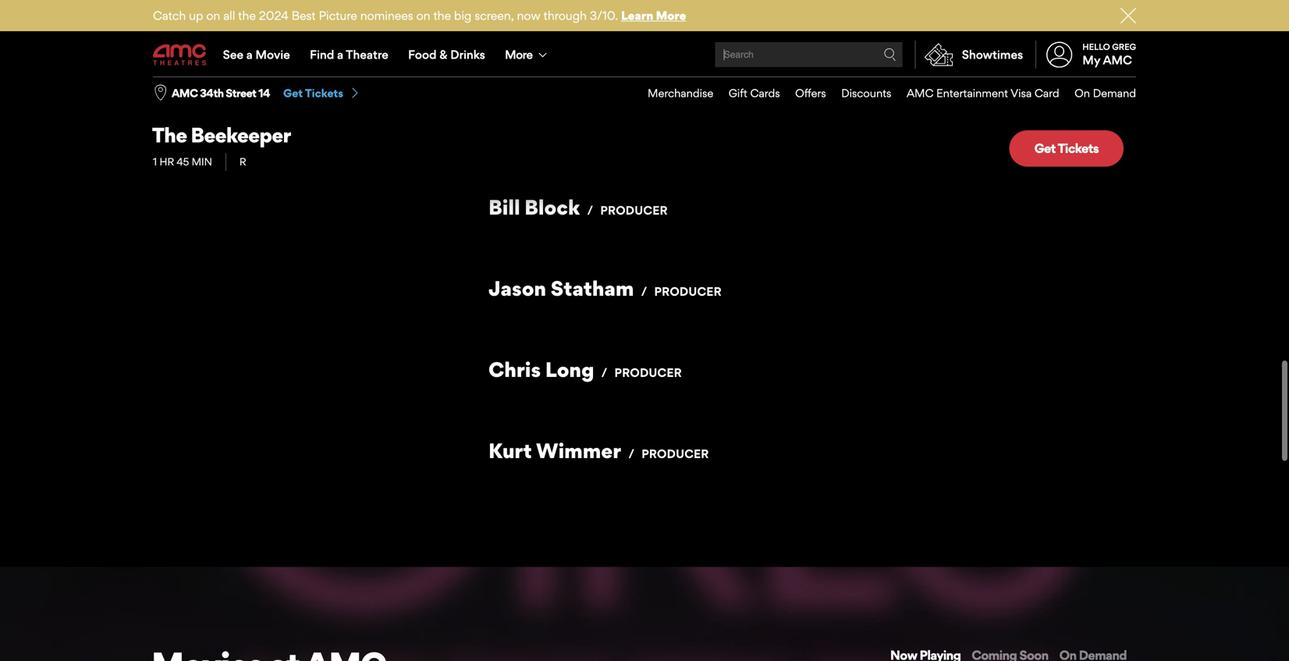 Task type: locate. For each thing, give the bounding box(es) containing it.
tickets for top get tickets link
[[305, 86, 344, 100]]

producer
[[601, 203, 668, 217], [654, 284, 722, 299], [615, 365, 682, 380], [642, 447, 709, 461]]

tickets
[[305, 86, 344, 100], [1058, 141, 1099, 156]]

showtimes image
[[916, 41, 962, 69]]

1 hr 45 min
[[153, 155, 212, 168]]

0 horizontal spatial get tickets
[[283, 86, 344, 100]]

a inside find a theatre link
[[337, 47, 343, 62]]

get tickets link
[[283, 86, 361, 100], [1010, 130, 1124, 167]]

tickets down on
[[1058, 141, 1099, 156]]

on demand link
[[1060, 77, 1137, 109]]

the right all
[[238, 8, 256, 23]]

on left all
[[206, 8, 220, 23]]

food & drinks
[[408, 47, 485, 62]]

find a theatre link
[[300, 33, 398, 77]]

2 a from the left
[[337, 47, 343, 62]]

a inside see a movie link
[[246, 47, 253, 62]]

get tickets link down on
[[1010, 130, 1124, 167]]

statham
[[551, 276, 634, 301]]

min
[[192, 155, 212, 168]]

catch
[[153, 8, 186, 23]]

1 horizontal spatial amc
[[907, 86, 934, 100]]

food & drinks link
[[398, 33, 495, 77]]

more
[[656, 8, 687, 23], [505, 47, 533, 62]]

0 horizontal spatial a
[[246, 47, 253, 62]]

menu down learn
[[153, 33, 1137, 77]]

the beekeeper
[[152, 123, 291, 148]]

go to my account page element
[[1036, 33, 1137, 77]]

menu containing merchandise
[[633, 77, 1137, 109]]

now
[[517, 8, 541, 23]]

1 vertical spatial menu
[[633, 77, 1137, 109]]

1 horizontal spatial a
[[337, 47, 343, 62]]

best
[[292, 8, 316, 23]]

get tickets for top get tickets link
[[283, 86, 344, 100]]

the
[[152, 123, 187, 148]]

get
[[283, 86, 303, 100], [1035, 141, 1056, 156]]

get right 14
[[283, 86, 303, 100]]

jason
[[489, 276, 546, 301]]

a for theatre
[[337, 47, 343, 62]]

0 horizontal spatial the
[[238, 8, 256, 23]]

tickets down the find on the top left of the page
[[305, 86, 344, 100]]

2 horizontal spatial amc
[[1103, 53, 1133, 67]]

get tickets link down the find on the top left of the page
[[283, 86, 361, 100]]

demand
[[1093, 86, 1137, 100]]

menu containing more
[[153, 33, 1137, 77]]

1 the from the left
[[238, 8, 256, 23]]

card
[[1035, 86, 1060, 100]]

catch up on all the 2024 best picture nominees on the big screen, now through 3/10. learn more
[[153, 8, 687, 23]]

producer for jason statham
[[654, 284, 722, 299]]

1 vertical spatial get
[[1035, 141, 1056, 156]]

on
[[1075, 86, 1091, 100]]

chris long
[[489, 357, 594, 382]]

more up lampman
[[656, 8, 687, 23]]

0 horizontal spatial tickets
[[305, 86, 344, 100]]

menu down submit search icon
[[633, 77, 1137, 109]]

amc for amc entertainment visa card
[[907, 86, 934, 100]]

amc left "34th"
[[172, 86, 198, 100]]

emmy raver-lampman
[[489, 32, 715, 57]]

get tickets down on
[[1035, 141, 1099, 156]]

on
[[206, 8, 220, 23], [416, 8, 430, 23]]

1 vertical spatial more
[[505, 47, 533, 62]]

0 vertical spatial get
[[283, 86, 303, 100]]

menu
[[153, 33, 1137, 77], [633, 77, 1137, 109]]

1 horizontal spatial tickets
[[1058, 141, 1099, 156]]

amc inside button
[[172, 86, 198, 100]]

find
[[310, 47, 334, 62]]

beekeeper
[[191, 123, 291, 148]]

gift
[[729, 86, 748, 100]]

0 vertical spatial get tickets
[[283, 86, 344, 100]]

the
[[238, 8, 256, 23], [434, 8, 451, 23]]

raver-
[[555, 32, 619, 57]]

on demand
[[1075, 86, 1137, 100]]

1 on from the left
[[206, 8, 220, 23]]

a right see
[[246, 47, 253, 62]]

more down now
[[505, 47, 533, 62]]

1 horizontal spatial the
[[434, 8, 451, 23]]

2 on from the left
[[416, 8, 430, 23]]

close this dialog image
[[1262, 631, 1278, 646]]

2024
[[259, 8, 289, 23]]

showtimes
[[962, 47, 1024, 62]]

learn
[[621, 8, 654, 23]]

my
[[1083, 53, 1101, 67]]

0 horizontal spatial get tickets link
[[283, 86, 361, 100]]

3/10.
[[590, 8, 618, 23]]

amc 34th street 14 button
[[172, 86, 270, 101]]

on right nominees at the top left of the page
[[416, 8, 430, 23]]

1 vertical spatial tickets
[[1058, 141, 1099, 156]]

gift cards link
[[714, 77, 780, 109]]

0 vertical spatial more
[[656, 8, 687, 23]]

the left big
[[434, 8, 451, 23]]

producer for bill block
[[601, 203, 668, 217]]

1 vertical spatial get tickets link
[[1010, 130, 1124, 167]]

block
[[525, 195, 580, 220]]

1 a from the left
[[246, 47, 253, 62]]

a
[[246, 47, 253, 62], [337, 47, 343, 62]]

more button
[[495, 33, 561, 77]]

r
[[240, 155, 246, 168]]

0 horizontal spatial amc
[[172, 86, 198, 100]]

see
[[223, 47, 244, 62]]

1 horizontal spatial get
[[1035, 141, 1056, 156]]

get tickets
[[283, 86, 344, 100], [1035, 141, 1099, 156]]

more inside button
[[505, 47, 533, 62]]

amc down showtimes image
[[907, 86, 934, 100]]

0 vertical spatial menu
[[153, 33, 1137, 77]]

1 vertical spatial get tickets
[[1035, 141, 1099, 156]]

get down the card
[[1035, 141, 1056, 156]]

0 horizontal spatial more
[[505, 47, 533, 62]]

get tickets down the find on the top left of the page
[[283, 86, 344, 100]]

amc
[[1103, 53, 1133, 67], [907, 86, 934, 100], [172, 86, 198, 100]]

0 vertical spatial tickets
[[305, 86, 344, 100]]

long
[[546, 357, 594, 382]]

get tickets for the bottommost get tickets link
[[1035, 141, 1099, 156]]

&
[[440, 47, 448, 62]]

a right the find on the top left of the page
[[337, 47, 343, 62]]

amc down greg
[[1103, 53, 1133, 67]]

0 horizontal spatial on
[[206, 8, 220, 23]]

1 horizontal spatial get tickets link
[[1010, 130, 1124, 167]]

hr
[[160, 155, 174, 168]]

1 horizontal spatial on
[[416, 8, 430, 23]]

kurt
[[489, 438, 532, 463]]

amc logo image
[[153, 44, 208, 65], [153, 44, 208, 65]]

1 horizontal spatial get tickets
[[1035, 141, 1099, 156]]

find a theatre
[[310, 47, 389, 62]]

offers
[[796, 86, 826, 100]]

merchandise link
[[633, 77, 714, 109]]

through
[[544, 8, 587, 23]]

kurt wimmer
[[489, 438, 622, 463]]

discounts
[[842, 86, 892, 100]]



Task type: describe. For each thing, give the bounding box(es) containing it.
0 vertical spatial get tickets link
[[283, 86, 361, 100]]

see a movie
[[223, 47, 290, 62]]

up
[[189, 8, 203, 23]]

food
[[408, 47, 437, 62]]

discounts link
[[826, 77, 892, 109]]

actor
[[736, 41, 778, 55]]

amc 34th street 14
[[172, 86, 270, 100]]

visa
[[1011, 86, 1032, 100]]

street
[[226, 86, 256, 100]]

hello greg my amc
[[1083, 42, 1137, 67]]

cards
[[751, 86, 780, 100]]

jason statham
[[489, 276, 634, 301]]

drinks
[[451, 47, 485, 62]]

greg
[[1113, 42, 1137, 52]]

entertainment
[[937, 86, 1009, 100]]

all
[[223, 8, 235, 23]]

screen,
[[475, 8, 514, 23]]

see a movie link
[[213, 33, 300, 77]]

big
[[454, 8, 472, 23]]

45
[[177, 155, 189, 168]]

hello
[[1083, 42, 1111, 52]]

movie
[[256, 47, 290, 62]]

1
[[153, 155, 157, 168]]

amc entertainment visa card
[[907, 86, 1060, 100]]

bill
[[489, 195, 520, 220]]

0 horizontal spatial get
[[283, 86, 303, 100]]

offers link
[[780, 77, 826, 109]]

amc inside hello greg my amc
[[1103, 53, 1133, 67]]

a for movie
[[246, 47, 253, 62]]

bill block
[[489, 195, 580, 220]]

nominees
[[360, 8, 413, 23]]

tickets for the bottommost get tickets link
[[1058, 141, 1099, 156]]

producer for kurt wimmer
[[642, 447, 709, 461]]

34th
[[200, 86, 224, 100]]

2 the from the left
[[434, 8, 451, 23]]

submit search icon image
[[884, 48, 897, 61]]

1 horizontal spatial more
[[656, 8, 687, 23]]

showtimes link
[[915, 41, 1024, 69]]

picture
[[319, 8, 357, 23]]

14
[[258, 86, 270, 100]]

chris
[[489, 357, 541, 382]]

learn more link
[[621, 8, 687, 23]]

theatre
[[346, 47, 389, 62]]

producer for chris long
[[615, 365, 682, 380]]

emmy
[[489, 32, 550, 57]]

search the AMC website text field
[[722, 49, 884, 60]]

lampman
[[619, 32, 715, 57]]

amc entertainment visa card link
[[892, 77, 1060, 109]]

merchandise
[[648, 86, 714, 100]]

gift cards
[[729, 86, 780, 100]]

wimmer
[[536, 438, 622, 463]]

amc for amc 34th street 14
[[172, 86, 198, 100]]

user profile image
[[1038, 42, 1082, 68]]



Task type: vqa. For each thing, say whether or not it's contained in the screenshot.
Offers link
yes



